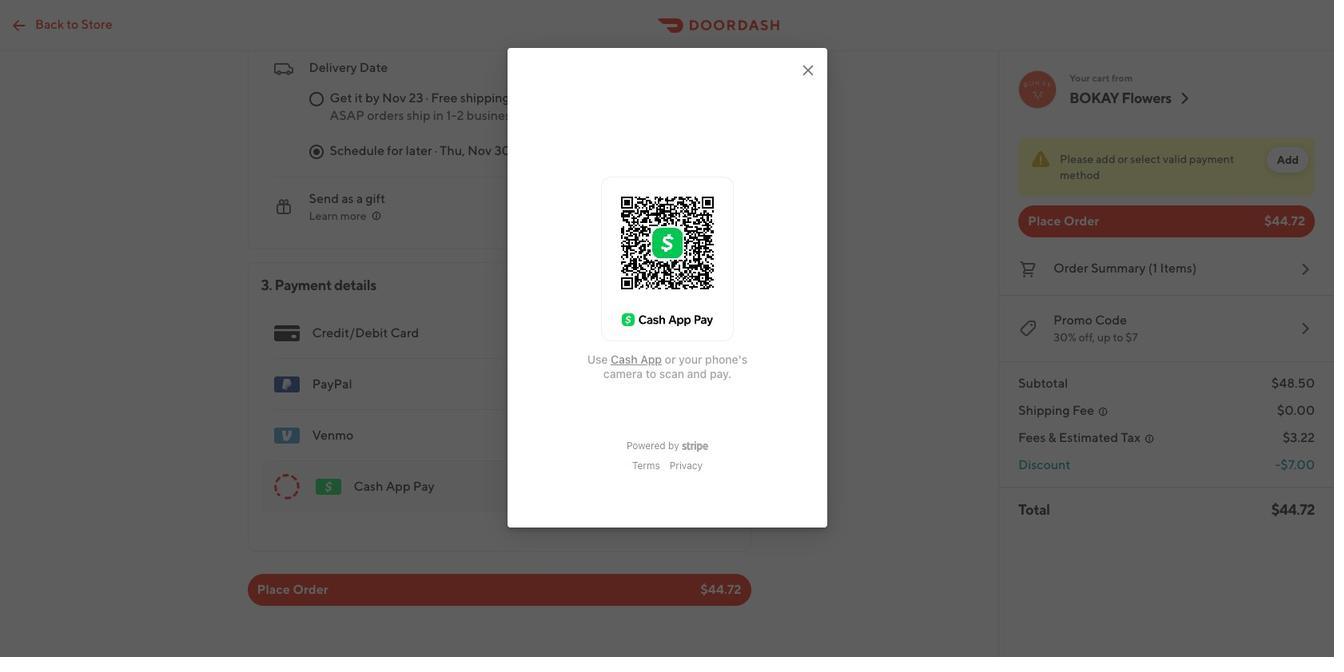 Task type: vqa. For each thing, say whether or not it's contained in the screenshot.
Hot Frank Staples's Staples
no



Task type: describe. For each thing, give the bounding box(es) containing it.
or
[[1118, 153, 1128, 165]]

schedule
[[330, 143, 384, 158]]

learn more
[[309, 209, 367, 222]]

23
[[409, 90, 423, 106]]

store
[[81, 16, 112, 32]]

· inside get it by nov 23 · free shipping asap orders ship in 1-2 business days
[[426, 90, 429, 106]]

2 vertical spatial $44.72
[[700, 582, 741, 597]]

as
[[341, 191, 354, 206]]

date
[[360, 60, 388, 75]]

$7.00
[[1281, 457, 1315, 472]]

&
[[1048, 430, 1057, 445]]

method
[[1060, 169, 1100, 181]]

discount
[[1018, 457, 1071, 472]]

add
[[1096, 153, 1116, 165]]

pay
[[413, 479, 435, 494]]

cash app pay button
[[261, 461, 737, 512]]

shipping
[[1018, 403, 1070, 418]]

delivery
[[309, 60, 357, 75]]

to inside button
[[67, 16, 79, 32]]

for
[[387, 143, 403, 158]]

free
[[431, 90, 458, 106]]

app
[[386, 479, 411, 494]]

it
[[355, 90, 363, 106]]

more
[[340, 209, 367, 222]]

send as a gift
[[309, 191, 385, 206]]

2 vertical spatial order
[[293, 582, 328, 597]]

$3.22
[[1283, 430, 1315, 445]]

bokay
[[1070, 90, 1119, 106]]

learn more button
[[309, 208, 383, 224]]

(1
[[1148, 261, 1158, 276]]

3. payment details
[[261, 277, 376, 293]]

business
[[467, 108, 516, 123]]

subtotal
[[1018, 376, 1068, 391]]

fees
[[1018, 430, 1046, 445]]

menu containing credit/debit card
[[261, 308, 737, 512]]

promo code 30% off, up to $7
[[1054, 313, 1138, 344]]

fees & estimated
[[1018, 430, 1118, 445]]

items)
[[1160, 261, 1197, 276]]

30%
[[1054, 331, 1077, 344]]

gift
[[366, 191, 385, 206]]

estimated
[[1059, 430, 1118, 445]]

1 vertical spatial place
[[257, 582, 290, 597]]

valid
[[1163, 153, 1187, 165]]

from
[[1112, 72, 1133, 84]]

days
[[519, 108, 545, 123]]

your cart from
[[1070, 72, 1133, 84]]

$48.50
[[1272, 376, 1315, 391]]

1-
[[446, 108, 457, 123]]

0 vertical spatial place
[[1028, 213, 1061, 229]]

send
[[309, 191, 339, 206]]

0 vertical spatial order
[[1064, 213, 1099, 229]]

a
[[356, 191, 363, 206]]

order inside "order summary (1 items)" button
[[1054, 261, 1089, 276]]

status containing please add or select valid payment method
[[1018, 138, 1315, 196]]

add new payment method image for venmo
[[705, 426, 725, 445]]

$7
[[1126, 331, 1138, 344]]

learn
[[309, 209, 338, 222]]

3. payment
[[261, 277, 332, 293]]

schedule for later · thu, nov 30
[[330, 143, 511, 158]]

asap
[[330, 108, 365, 123]]

in
[[433, 108, 444, 123]]

$0.00
[[1277, 403, 1315, 418]]

thu,
[[440, 143, 465, 158]]

0 vertical spatial $44.72
[[1264, 213, 1305, 229]]

back to store
[[35, 16, 112, 32]]



Task type: locate. For each thing, give the bounding box(es) containing it.
paypal
[[312, 377, 352, 392]]

total
[[1018, 501, 1050, 518]]

add new payment method image
[[705, 375, 725, 394], [705, 426, 725, 445]]

add new payment method image for paypal
[[705, 375, 725, 394]]

later
[[406, 143, 432, 158]]

nov left 30
[[468, 143, 492, 158]]

code
[[1095, 313, 1127, 328]]

· left thu,
[[435, 143, 437, 158]]

1 vertical spatial $44.72
[[1271, 501, 1315, 518]]

to inside the promo code 30% off, up to $7
[[1113, 331, 1123, 344]]

order summary (1 items) button
[[1018, 257, 1315, 282]]

0 vertical spatial add new payment method image
[[705, 375, 725, 394]]

1 horizontal spatial nov
[[468, 143, 492, 158]]

·
[[426, 90, 429, 106], [435, 143, 437, 158]]

nov inside get it by nov 23 · free shipping asap orders ship in 1-2 business days
[[382, 90, 406, 106]]

0 vertical spatial nov
[[382, 90, 406, 106]]

bokay flowers
[[1070, 90, 1172, 106]]

fee
[[1073, 403, 1094, 418]]

cash
[[354, 479, 383, 494]]

get
[[330, 90, 352, 106]]

option group containing get it by nov 23
[[309, 90, 712, 174]]

1 vertical spatial to
[[1113, 331, 1123, 344]]

0 horizontal spatial nov
[[382, 90, 406, 106]]

1 vertical spatial place order
[[257, 582, 328, 597]]

order
[[1064, 213, 1099, 229], [1054, 261, 1089, 276], [293, 582, 328, 597]]

back to store button
[[0, 9, 122, 41]]

2
[[457, 108, 464, 123]]

up
[[1097, 331, 1111, 344]]

1 vertical spatial ·
[[435, 143, 437, 158]]

promo
[[1054, 313, 1093, 328]]

1 horizontal spatial place order
[[1028, 213, 1099, 229]]

0 vertical spatial to
[[67, 16, 79, 32]]

0 horizontal spatial place order
[[257, 582, 328, 597]]

1 vertical spatial add new payment method image
[[705, 426, 725, 445]]

your
[[1070, 72, 1090, 84]]

1 vertical spatial nov
[[468, 143, 492, 158]]

by
[[365, 90, 380, 106]]

$44.72
[[1264, 213, 1305, 229], [1271, 501, 1315, 518], [700, 582, 741, 597]]

flowers
[[1122, 90, 1172, 106]]

place
[[1028, 213, 1061, 229], [257, 582, 290, 597]]

1 horizontal spatial ·
[[435, 143, 437, 158]]

credit/debit card
[[312, 325, 419, 341]]

payment
[[1189, 153, 1234, 165]]

1 vertical spatial order
[[1054, 261, 1089, 276]]

0 horizontal spatial ·
[[426, 90, 429, 106]]

0 vertical spatial ·
[[426, 90, 429, 106]]

0 horizontal spatial to
[[67, 16, 79, 32]]

credit/debit
[[312, 325, 388, 341]]

30
[[494, 143, 511, 158]]

· right "23"
[[426, 90, 429, 106]]

shipping
[[460, 90, 510, 106]]

off,
[[1079, 331, 1095, 344]]

nov
[[382, 90, 406, 106], [468, 143, 492, 158]]

bokay flowers button
[[1070, 89, 1194, 108]]

card
[[390, 325, 419, 341]]

summary
[[1091, 261, 1146, 276]]

None radio
[[309, 92, 323, 106], [309, 145, 323, 159], [309, 92, 323, 106], [309, 145, 323, 159]]

menu
[[261, 308, 737, 512]]

delivery date
[[309, 60, 388, 75]]

get it by nov 23 · free shipping asap orders ship in 1-2 business days
[[330, 90, 545, 123]]

-
[[1275, 457, 1281, 472]]

1 horizontal spatial place
[[1028, 213, 1061, 229]]

to left $7
[[1113, 331, 1123, 344]]

cash app pay
[[354, 479, 435, 494]]

venmo
[[312, 428, 354, 443]]

add new payment method image
[[705, 324, 725, 343]]

1 horizontal spatial to
[[1113, 331, 1123, 344]]

cart
[[1092, 72, 1110, 84]]

0 horizontal spatial place
[[257, 582, 290, 597]]

0 vertical spatial place order
[[1028, 213, 1099, 229]]

option group
[[309, 90, 712, 174]]

to
[[67, 16, 79, 32], [1113, 331, 1123, 344]]

please add or select valid payment method
[[1060, 153, 1234, 181]]

-$7.00
[[1275, 457, 1315, 472]]

select
[[1130, 153, 1161, 165]]

orders
[[367, 108, 404, 123]]

nov up orders
[[382, 90, 406, 106]]

show menu image
[[274, 321, 299, 346]]

to right back
[[67, 16, 79, 32]]

tax
[[1121, 430, 1141, 445]]

ship
[[407, 108, 431, 123]]

status
[[1018, 138, 1315, 196]]

order summary (1 items)
[[1054, 261, 1197, 276]]

back
[[35, 16, 64, 32]]

add
[[1277, 153, 1299, 166]]

place order
[[1028, 213, 1099, 229], [257, 582, 328, 597]]

details
[[334, 277, 376, 293]]

please
[[1060, 153, 1094, 165]]

add button
[[1267, 147, 1309, 173]]

2 add new payment method image from the top
[[705, 426, 725, 445]]

1 add new payment method image from the top
[[705, 375, 725, 394]]



